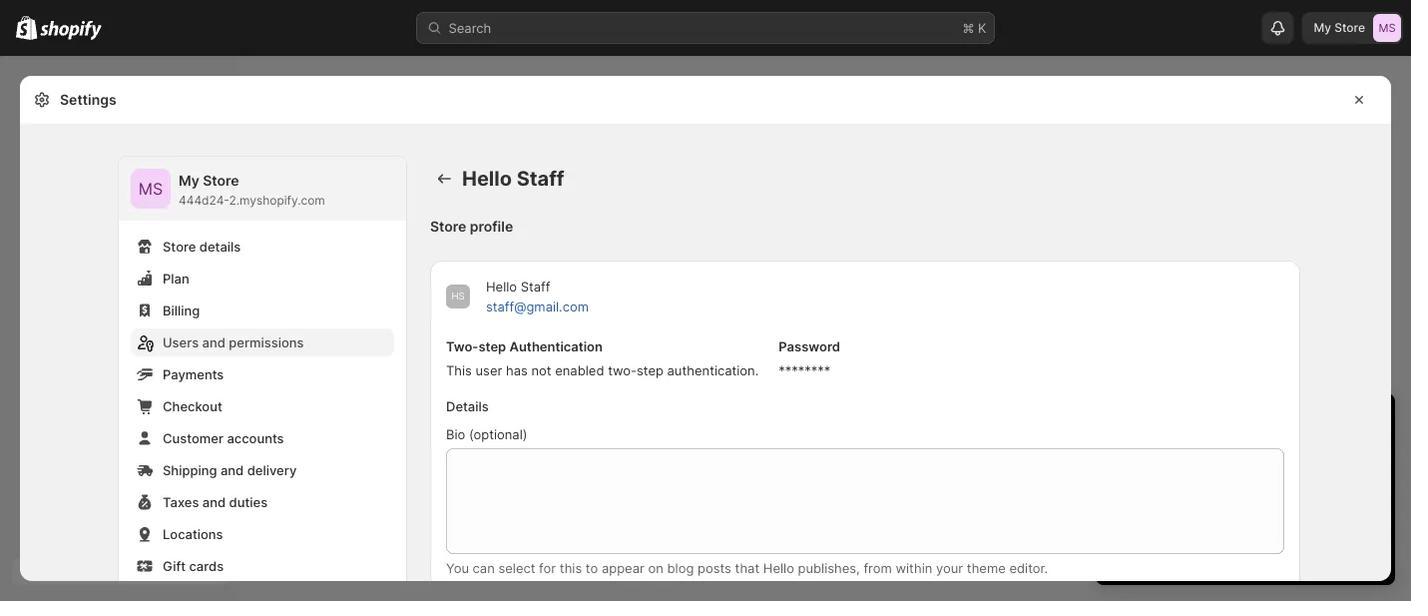 Task type: describe. For each thing, give the bounding box(es) containing it.
gift
[[163, 558, 186, 574]]

and for delivery
[[221, 462, 244, 478]]

publishes,
[[798, 560, 860, 576]]

pick your plan link
[[1116, 537, 1376, 565]]

bonus
[[1261, 507, 1299, 523]]

staff@gmail.com
[[486, 299, 589, 314]]

not
[[532, 362, 552, 378]]

accounts
[[227, 430, 284, 446]]

online
[[1132, 507, 1169, 523]]

hello staff
[[462, 166, 565, 191]]

444d24-
[[179, 193, 229, 208]]

editor.
[[1010, 560, 1049, 576]]

two-
[[446, 338, 479, 354]]

staff for hello staff staff@gmail.com
[[521, 279, 551, 294]]

authentication.
[[667, 362, 759, 378]]

store profile
[[430, 218, 513, 235]]

0 vertical spatial my store image
[[1374, 14, 1402, 42]]

⌘
[[963, 20, 975, 35]]

customer accounts
[[163, 430, 284, 446]]

store
[[1172, 507, 1204, 523]]

⌘ k
[[963, 20, 987, 35]]

your trial just started element
[[1096, 445, 1396, 585]]

staff for hello staff
[[517, 166, 565, 191]]

shipping and delivery link
[[131, 456, 394, 484]]

bio
[[446, 426, 466, 442]]

can
[[473, 560, 495, 576]]

delivery
[[247, 462, 297, 478]]

and for duties
[[202, 494, 226, 510]]

switch
[[1116, 447, 1158, 463]]

my for my store 444d24-2.myshopify.com
[[179, 172, 199, 189]]

has
[[506, 362, 528, 378]]

2.myshopify.com
[[229, 193, 325, 208]]

shipping and delivery
[[163, 462, 297, 478]]

pick
[[1206, 544, 1230, 558]]

my for my store
[[1314, 20, 1332, 35]]

1 horizontal spatial your
[[1233, 544, 1259, 558]]

2 vertical spatial hello
[[764, 560, 795, 576]]

your inside switch to a paid plan and get: first 3 months for $1/month to customize your online store and add bonus features
[[1343, 487, 1370, 503]]

hello staff staff@gmail.com
[[486, 279, 589, 314]]

pick your plan
[[1206, 544, 1286, 558]]

switch to a paid plan and get: first 3 months for $1/month to customize your online store and add bonus features
[[1116, 447, 1370, 523]]

payments link
[[131, 360, 394, 388]]

this
[[560, 560, 582, 576]]

checkout
[[163, 398, 222, 414]]

months
[[1172, 467, 1218, 483]]

ms button
[[131, 169, 171, 209]]

Bio (optional) text field
[[446, 448, 1285, 554]]

features
[[1303, 507, 1353, 523]]

3
[[1160, 467, 1168, 483]]

password
[[779, 338, 841, 354]]

settings dialog
[[20, 76, 1392, 601]]

shopify image
[[40, 20, 102, 40]]

payments
[[163, 366, 224, 382]]

users and permissions
[[163, 334, 304, 350]]

my store 444d24-2.myshopify.com
[[179, 172, 325, 208]]

plan
[[163, 271, 189, 286]]

profile
[[470, 218, 513, 235]]

store details
[[163, 239, 241, 254]]

two-step authentication this user has not enabled two-step authentication.
[[446, 338, 759, 378]]

on
[[648, 560, 664, 576]]

and up $1/month
[[1248, 447, 1271, 463]]

checkout link
[[131, 392, 394, 420]]

users and permissions link
[[131, 328, 394, 356]]

permissions
[[229, 334, 304, 350]]

0 vertical spatial step
[[479, 338, 506, 354]]

search
[[449, 20, 491, 35]]

two-
[[608, 362, 637, 378]]

you
[[446, 560, 469, 576]]

your inside "settings" dialog
[[936, 560, 964, 576]]

details
[[199, 239, 241, 254]]

users
[[163, 334, 199, 350]]

to inside "settings" dialog
[[586, 560, 598, 576]]

started
[[1245, 411, 1313, 435]]

avatar with initials h s image
[[446, 285, 470, 309]]

gift cards
[[163, 558, 224, 574]]



Task type: vqa. For each thing, say whether or not it's contained in the screenshot.
two-
yes



Task type: locate. For each thing, give the bounding box(es) containing it.
plan
[[1218, 447, 1244, 463], [1262, 544, 1286, 558]]

enabled
[[555, 362, 605, 378]]

my
[[1314, 20, 1332, 35], [179, 172, 199, 189]]

staff@gmail.com link
[[474, 293, 601, 320]]

0 horizontal spatial my
[[179, 172, 199, 189]]

2 horizontal spatial your
[[1343, 487, 1370, 503]]

from
[[864, 560, 892, 576]]

customize
[[1277, 487, 1340, 503]]

billing
[[163, 303, 200, 318]]

your
[[1116, 411, 1159, 435]]

user
[[476, 362, 503, 378]]

billing link
[[131, 297, 394, 324]]

2 vertical spatial your
[[936, 560, 964, 576]]

1 vertical spatial step
[[637, 362, 664, 378]]

0 horizontal spatial for
[[539, 560, 556, 576]]

duties
[[229, 494, 268, 510]]

1 vertical spatial for
[[539, 560, 556, 576]]

hello for hello staff
[[462, 166, 512, 191]]

for inside "settings" dialog
[[539, 560, 556, 576]]

shipping
[[163, 462, 217, 478]]

posts
[[698, 560, 732, 576]]

this
[[446, 362, 472, 378]]

password ********
[[779, 338, 841, 378]]

my store image
[[1374, 14, 1402, 42], [131, 169, 171, 209]]

first
[[1132, 467, 1156, 483]]

0 vertical spatial my
[[1314, 20, 1332, 35]]

my store image right my store
[[1374, 14, 1402, 42]]

1 vertical spatial staff
[[521, 279, 551, 294]]

dialog
[[1400, 76, 1412, 601]]

locations
[[163, 526, 223, 542]]

add
[[1234, 507, 1258, 523]]

1 horizontal spatial plan
[[1262, 544, 1286, 558]]

your
[[1343, 487, 1370, 503], [1233, 544, 1259, 558], [936, 560, 964, 576]]

hello for hello staff staff@gmail.com
[[486, 279, 517, 294]]

0 horizontal spatial my store image
[[131, 169, 171, 209]]

just
[[1206, 411, 1240, 435]]

to left a
[[1161, 447, 1174, 463]]

0 vertical spatial plan
[[1218, 447, 1244, 463]]

get:
[[1275, 447, 1298, 463]]

hello
[[462, 166, 512, 191], [486, 279, 517, 294], [764, 560, 795, 576]]

authentication
[[510, 338, 603, 354]]

trial
[[1165, 411, 1200, 435]]

to down $1/month
[[1261, 487, 1273, 503]]

********
[[779, 362, 831, 378]]

your trial just started
[[1116, 411, 1313, 435]]

1 horizontal spatial my store image
[[1374, 14, 1402, 42]]

cards
[[189, 558, 224, 574]]

step
[[479, 338, 506, 354], [637, 362, 664, 378]]

you can select for this to appear on blog posts that hello publishes, from within your theme editor.
[[446, 560, 1049, 576]]

for left this
[[539, 560, 556, 576]]

0 horizontal spatial plan
[[1218, 447, 1244, 463]]

1 vertical spatial plan
[[1262, 544, 1286, 558]]

your trial just started button
[[1096, 393, 1396, 435]]

your right pick
[[1233, 544, 1259, 558]]

appear
[[602, 560, 645, 576]]

step up "user"
[[479, 338, 506, 354]]

hello up 'staff@gmail.com'
[[486, 279, 517, 294]]

hello right that
[[764, 560, 795, 576]]

$1/month
[[1242, 467, 1300, 483]]

paid
[[1188, 447, 1215, 463]]

taxes and duties
[[163, 494, 268, 510]]

shopify image
[[16, 16, 37, 40]]

customer accounts link
[[131, 424, 394, 452]]

staff
[[517, 166, 565, 191], [521, 279, 551, 294]]

my inside my store 444d24-2.myshopify.com
[[179, 172, 199, 189]]

my store image inside shop settings menu "element"
[[131, 169, 171, 209]]

hello up profile
[[462, 166, 512, 191]]

1 vertical spatial your
[[1233, 544, 1259, 558]]

details
[[446, 398, 489, 414]]

store inside my store 444d24-2.myshopify.com
[[203, 172, 239, 189]]

store details link
[[131, 233, 394, 261]]

1 vertical spatial hello
[[486, 279, 517, 294]]

settings
[[60, 91, 116, 108]]

2 vertical spatial to
[[586, 560, 598, 576]]

for inside switch to a paid plan and get: first 3 months for $1/month to customize your online store and add bonus features
[[1221, 467, 1238, 483]]

gift cards link
[[131, 552, 394, 580]]

a
[[1177, 447, 1185, 463]]

hello inside hello staff staff@gmail.com
[[486, 279, 517, 294]]

to
[[1161, 447, 1174, 463], [1261, 487, 1273, 503], [586, 560, 598, 576]]

shop settings menu element
[[119, 157, 406, 601]]

blog
[[667, 560, 694, 576]]

and left add
[[1207, 507, 1230, 523]]

plan down bonus
[[1262, 544, 1286, 558]]

plan link
[[131, 265, 394, 293]]

for right months
[[1221, 467, 1238, 483]]

0 vertical spatial hello
[[462, 166, 512, 191]]

0 horizontal spatial to
[[586, 560, 598, 576]]

taxes and duties link
[[131, 488, 394, 516]]

0 horizontal spatial your
[[936, 560, 964, 576]]

your right within
[[936, 560, 964, 576]]

for
[[1221, 467, 1238, 483], [539, 560, 556, 576]]

and right taxes
[[202, 494, 226, 510]]

0 vertical spatial to
[[1161, 447, 1174, 463]]

1 vertical spatial my
[[179, 172, 199, 189]]

that
[[735, 560, 760, 576]]

1 horizontal spatial step
[[637, 362, 664, 378]]

1 horizontal spatial for
[[1221, 467, 1238, 483]]

within
[[896, 560, 933, 576]]

customer
[[163, 430, 224, 446]]

0 vertical spatial your
[[1343, 487, 1370, 503]]

1 horizontal spatial my
[[1314, 20, 1332, 35]]

select
[[499, 560, 536, 576]]

theme
[[967, 560, 1006, 576]]

to right this
[[586, 560, 598, 576]]

plan inside switch to a paid plan and get: first 3 months for $1/month to customize your online store and add bonus features
[[1218, 447, 1244, 463]]

(optional)
[[469, 426, 528, 442]]

2 horizontal spatial to
[[1261, 487, 1273, 503]]

and for permissions
[[202, 334, 226, 350]]

my store
[[1314, 20, 1366, 35]]

and right users
[[202, 334, 226, 350]]

0 vertical spatial staff
[[517, 166, 565, 191]]

and down customer accounts
[[221, 462, 244, 478]]

1 vertical spatial to
[[1261, 487, 1273, 503]]

bio (optional)
[[446, 426, 528, 442]]

locations link
[[131, 520, 394, 548]]

0 vertical spatial for
[[1221, 467, 1238, 483]]

taxes
[[163, 494, 199, 510]]

1 horizontal spatial to
[[1161, 447, 1174, 463]]

staff inside hello staff staff@gmail.com
[[521, 279, 551, 294]]

my store image left 444d24-
[[131, 169, 171, 209]]

0 horizontal spatial step
[[479, 338, 506, 354]]

1 vertical spatial my store image
[[131, 169, 171, 209]]

your up features
[[1343, 487, 1370, 503]]

plan right paid
[[1218, 447, 1244, 463]]

step left authentication.
[[637, 362, 664, 378]]



